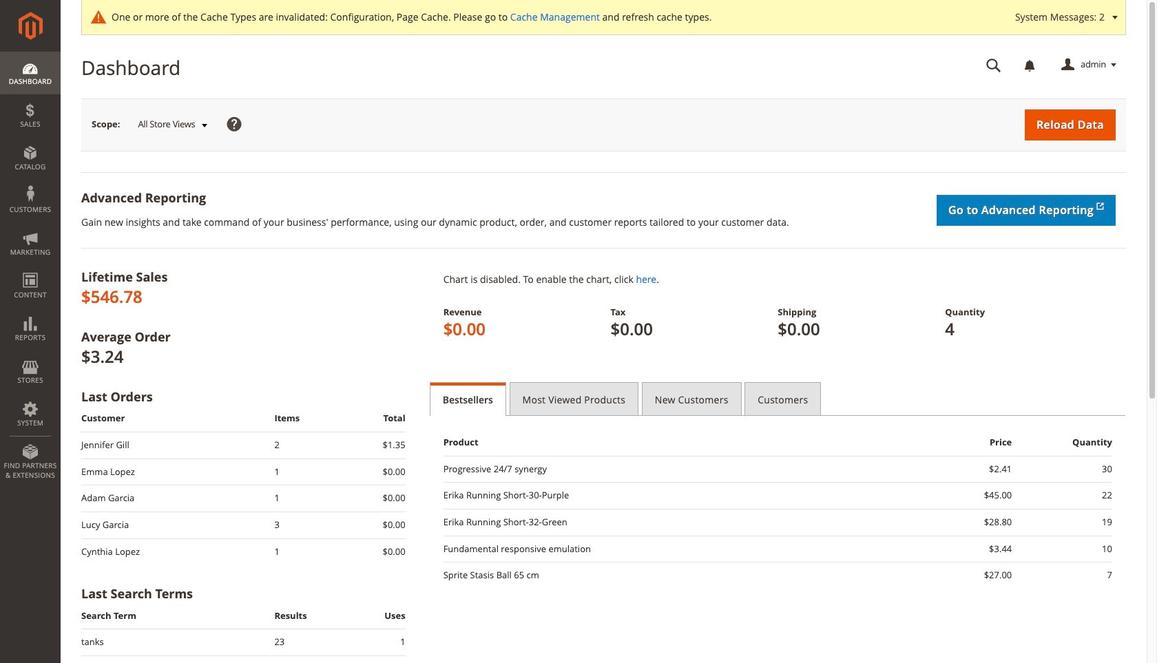 Task type: locate. For each thing, give the bounding box(es) containing it.
menu bar
[[0, 52, 61, 487]]

tab list
[[430, 382, 1126, 416]]

None text field
[[977, 53, 1011, 77]]

magento admin panel image
[[18, 12, 42, 40]]



